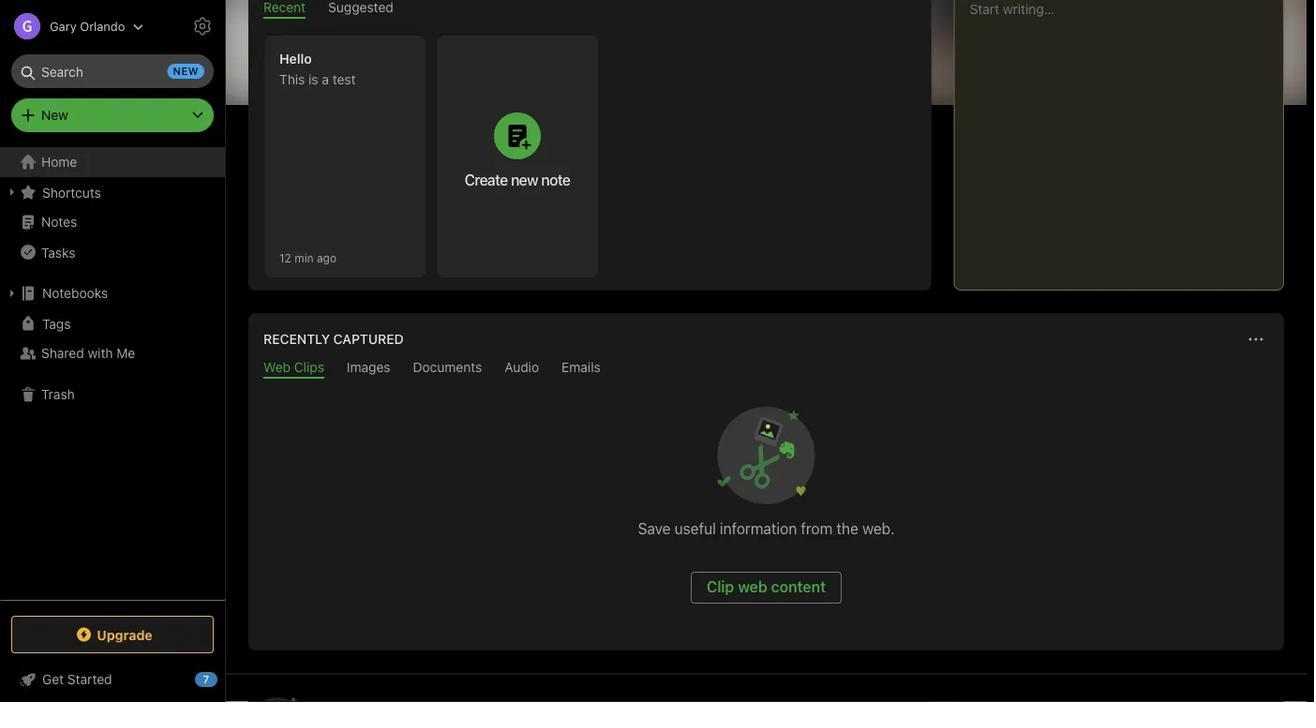 Task type: locate. For each thing, give the bounding box(es) containing it.
note
[[541, 171, 570, 188]]

upgrade
[[97, 627, 153, 642]]

recently captured
[[263, 331, 404, 347]]

new down settings icon
[[173, 65, 199, 77]]

0 vertical spatial new
[[173, 65, 199, 77]]

good
[[248, 19, 293, 41]]

notebooks link
[[0, 278, 224, 308]]

more actions image
[[1245, 328, 1267, 351]]

0 vertical spatial tab list
[[252, 0, 928, 19]]

More actions field
[[1243, 326, 1269, 352]]

1 horizontal spatial new
[[511, 171, 538, 188]]

save useful information from the web.
[[638, 520, 895, 538]]

the
[[837, 520, 859, 538]]

tags button
[[0, 308, 224, 338]]

tags
[[42, 316, 71, 331]]

new
[[173, 65, 199, 77], [511, 171, 538, 188]]

emails tab
[[562, 360, 601, 379]]

tab list containing web clips
[[252, 360, 1281, 379]]

2 tab from the left
[[328, 0, 394, 19]]

get started
[[42, 672, 112, 687]]

7
[[203, 674, 209, 686]]

2 tab list from the top
[[252, 360, 1281, 379]]

0 horizontal spatial tab
[[263, 0, 306, 19]]

content
[[771, 578, 826, 596]]

12 min ago
[[279, 251, 337, 264]]

tab list for recent tab panel in the top of the page
[[252, 0, 928, 19]]

new search field
[[24, 54, 204, 88]]

1 vertical spatial tab list
[[252, 360, 1281, 379]]

images tab
[[347, 360, 390, 379]]

information
[[720, 520, 797, 538]]

gary!
[[375, 19, 419, 41]]

1 tab from the left
[[263, 0, 306, 19]]

ago
[[317, 251, 337, 264]]

tab
[[263, 0, 306, 19], [328, 0, 394, 19]]

hello
[[279, 51, 312, 67]]

tasks button
[[0, 237, 224, 267]]

tree
[[0, 147, 225, 599]]

monday, november 13, 2023
[[987, 23, 1152, 37]]

tab up hello
[[263, 0, 306, 19]]

tab list
[[252, 0, 928, 19], [252, 360, 1281, 379]]

12
[[279, 251, 291, 264]]

is
[[308, 72, 318, 87]]

1 tab list from the top
[[252, 0, 928, 19]]

documents
[[413, 360, 482, 375]]

documents tab
[[413, 360, 482, 379]]

1 vertical spatial new
[[511, 171, 538, 188]]

home link
[[0, 147, 225, 177]]

trash link
[[0, 380, 224, 410]]

gary orlando
[[50, 19, 125, 33]]

web
[[738, 578, 768, 596]]

tab up test
[[328, 0, 394, 19]]

gary
[[50, 19, 77, 33]]

web
[[263, 360, 291, 375]]

clip web content button
[[691, 572, 842, 604]]

new button
[[11, 98, 214, 132]]

0 horizontal spatial new
[[173, 65, 199, 77]]

1 horizontal spatial tab
[[328, 0, 394, 19]]

create new note button
[[437, 36, 598, 277]]

with
[[88, 345, 113, 361]]

create new note
[[465, 171, 570, 188]]

Help and Learning task checklist field
[[0, 665, 225, 695]]

shortcuts button
[[0, 177, 224, 207]]

create
[[465, 171, 508, 188]]

images
[[347, 360, 390, 375]]

new left the note on the left top of the page
[[511, 171, 538, 188]]

trash
[[41, 387, 75, 402]]

shared with me link
[[0, 338, 224, 368]]

get
[[42, 672, 64, 687]]

tree containing home
[[0, 147, 225, 599]]



Task type: vqa. For each thing, say whether or not it's contained in the screenshot.
Emails tab
yes



Task type: describe. For each thing, give the bounding box(es) containing it.
web.
[[863, 520, 895, 538]]

tasks
[[41, 244, 75, 260]]

tab list for web clips tab panel
[[252, 360, 1281, 379]]

2023
[[1125, 23, 1152, 37]]

started
[[67, 672, 112, 687]]

audio tab
[[505, 360, 539, 379]]

notebooks
[[42, 285, 108, 301]]

notes
[[41, 214, 77, 230]]

upgrade button
[[11, 616, 214, 653]]

captured
[[333, 331, 404, 347]]

Search text field
[[24, 54, 201, 88]]

monday,
[[987, 23, 1038, 37]]

notes link
[[0, 207, 224, 237]]

shortcuts
[[42, 184, 101, 200]]

test
[[333, 72, 356, 87]]

Account field
[[0, 7, 144, 45]]

min
[[295, 251, 314, 264]]

web clips
[[263, 360, 324, 375]]

useful
[[675, 520, 716, 538]]

recently captured button
[[260, 328, 404, 351]]

expand notebooks image
[[5, 286, 20, 301]]

recent tab panel
[[248, 19, 931, 291]]

web clips tab
[[263, 360, 324, 379]]

morning,
[[298, 19, 370, 41]]

Start writing… text field
[[970, 1, 1282, 275]]

recently
[[263, 331, 330, 347]]

emails
[[562, 360, 601, 375]]

save
[[638, 520, 671, 538]]

home
[[41, 154, 77, 170]]

shared
[[41, 345, 84, 361]]

november
[[1041, 23, 1103, 37]]

shared with me
[[41, 345, 135, 361]]

click to collapse image
[[218, 667, 232, 690]]

new inside button
[[511, 171, 538, 188]]

me
[[117, 345, 135, 361]]

hello this is a test
[[279, 51, 356, 87]]

orlando
[[80, 19, 125, 33]]

clips
[[294, 360, 324, 375]]

clip web content
[[707, 578, 826, 596]]

good morning, gary!
[[248, 19, 419, 41]]

clip
[[707, 578, 734, 596]]

13,
[[1106, 23, 1121, 37]]

web clips tab panel
[[248, 379, 1284, 651]]

audio
[[505, 360, 539, 375]]

new inside search field
[[173, 65, 199, 77]]

settings image
[[191, 15, 214, 37]]

from
[[801, 520, 833, 538]]

a
[[322, 72, 329, 87]]

this
[[279, 72, 305, 87]]

new
[[41, 107, 68, 123]]



